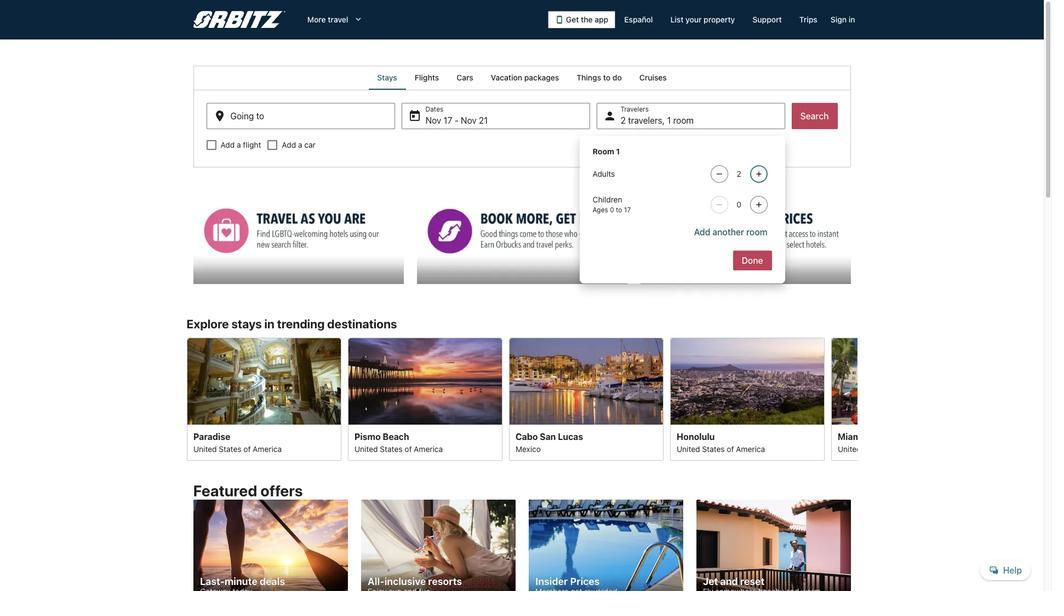 Task type: describe. For each thing, give the bounding box(es) containing it.
show next card image
[[851, 393, 864, 406]]

honolulu
[[677, 432, 715, 442]]

flight
[[243, 140, 261, 150]]

inclusive
[[384, 577, 426, 588]]

explore
[[187, 317, 229, 331]]

and
[[720, 577, 738, 588]]

flights
[[415, 73, 439, 82]]

featured
[[193, 482, 257, 501]]

ages
[[593, 206, 608, 214]]

to inside children ages 0 to 17
[[616, 206, 622, 214]]

children ages 0 to 17
[[593, 195, 631, 214]]

0
[[610, 206, 614, 214]]

trips link
[[791, 10, 826, 30]]

support
[[753, 15, 782, 24]]

vacation packages
[[491, 73, 559, 82]]

cars link
[[448, 66, 482, 90]]

your
[[686, 15, 702, 24]]

america inside miami beach united states of america
[[897, 445, 926, 454]]

17 inside button
[[444, 116, 452, 126]]

search button
[[792, 103, 838, 129]]

in inside "dropdown button"
[[849, 15, 855, 24]]

increase the number of adults in room 1 image
[[752, 170, 766, 179]]

cruises link
[[631, 66, 676, 90]]

get the app
[[566, 15, 609, 24]]

explore stays in trending destinations
[[187, 317, 397, 331]]

another
[[713, 227, 744, 237]]

more travel
[[307, 15, 348, 24]]

download the app button image
[[555, 15, 564, 24]]

reset
[[740, 577, 765, 588]]

list
[[671, 15, 684, 24]]

add another room button
[[690, 223, 772, 242]]

in inside featured offers main content
[[264, 317, 275, 331]]

cars
[[457, 73, 473, 82]]

21
[[479, 116, 488, 126]]

add a car
[[282, 140, 316, 150]]

united inside miami beach united states of america
[[838, 445, 861, 454]]

get
[[566, 15, 579, 24]]

of inside pismo beach united states of america
[[404, 445, 412, 454]]

america inside pismo beach united states of america
[[414, 445, 443, 454]]

miami
[[838, 432, 863, 442]]

prices
[[570, 577, 600, 588]]

makiki - lower punchbowl - tantalus showing landscape views, a sunset and a city image
[[670, 338, 825, 425]]

trips
[[800, 15, 818, 24]]

a for flight
[[237, 140, 241, 150]]

cabo
[[516, 432, 538, 442]]

support link
[[744, 10, 791, 30]]

insider
[[535, 577, 568, 588]]

2 travelers, 1 room
[[621, 116, 694, 126]]

room
[[593, 147, 614, 156]]

jet
[[703, 577, 718, 588]]

honolulu united states of america
[[677, 432, 765, 454]]

decrease the number of adults in room 1 image
[[713, 170, 726, 179]]

of inside honolulu united states of america
[[727, 445, 734, 454]]

travel
[[328, 15, 348, 24]]

show previous card image
[[180, 393, 193, 406]]

stays
[[232, 317, 262, 331]]

states inside pismo beach united states of america
[[380, 445, 402, 454]]

trending
[[277, 317, 325, 331]]

mexico
[[516, 445, 541, 454]]

property
[[704, 15, 735, 24]]

beach for pismo beach
[[383, 432, 409, 442]]

things
[[577, 73, 601, 82]]

room inside button
[[747, 227, 768, 237]]

last-
[[200, 577, 224, 588]]

las vegas featuring interior views image
[[187, 338, 341, 425]]

minute
[[224, 577, 257, 588]]

things to do link
[[568, 66, 631, 90]]

states inside honolulu united states of america
[[702, 445, 725, 454]]

states inside paradise united states of america
[[219, 445, 241, 454]]

nov 17 - nov 21
[[426, 116, 488, 126]]

list your property link
[[662, 10, 744, 30]]

-
[[455, 116, 459, 126]]

room 1
[[593, 147, 620, 156]]

miami beach featuring a city and street scenes image
[[831, 338, 986, 425]]

all-inclusive resorts
[[368, 577, 462, 588]]



Task type: vqa. For each thing, say whether or not it's contained in the screenshot.
room to the top
yes



Task type: locate. For each thing, give the bounding box(es) containing it.
0 horizontal spatial beach
[[383, 432, 409, 442]]

in right stays
[[264, 317, 275, 331]]

stays
[[377, 73, 397, 82]]

room inside dropdown button
[[673, 116, 694, 126]]

17
[[444, 116, 452, 126], [624, 206, 631, 214]]

to
[[603, 73, 611, 82], [616, 206, 622, 214]]

0 horizontal spatial to
[[603, 73, 611, 82]]

cruises
[[640, 73, 667, 82]]

0 vertical spatial 17
[[444, 116, 452, 126]]

pismo beach united states of america
[[354, 432, 443, 454]]

17 inside children ages 0 to 17
[[624, 206, 631, 214]]

app
[[595, 15, 609, 24]]

list your property
[[671, 15, 735, 24]]

1 inside dropdown button
[[667, 116, 671, 126]]

beach
[[383, 432, 409, 442], [865, 432, 892, 442]]

1 horizontal spatial 1
[[667, 116, 671, 126]]

add for add a car
[[282, 140, 296, 150]]

1 right room
[[616, 147, 620, 156]]

17 right 0
[[624, 206, 631, 214]]

insider prices
[[535, 577, 600, 588]]

2 of from the left
[[404, 445, 412, 454]]

orbitz logo image
[[193, 11, 286, 29]]

paradise united states of america
[[193, 432, 282, 454]]

the
[[581, 15, 593, 24]]

featured offers main content
[[0, 66, 1044, 592]]

of inside paradise united states of america
[[243, 445, 250, 454]]

things to do
[[577, 73, 622, 82]]

0 horizontal spatial 1
[[616, 147, 620, 156]]

united inside pismo beach united states of america
[[354, 445, 378, 454]]

1 right travelers,
[[667, 116, 671, 126]]

0 vertical spatial to
[[603, 73, 611, 82]]

17 left '-'
[[444, 116, 452, 126]]

2 travelers, 1 room button
[[597, 103, 785, 129]]

united down miami
[[838, 445, 861, 454]]

beach for miami beach
[[865, 432, 892, 442]]

1 states from the left
[[219, 445, 241, 454]]

2
[[621, 116, 626, 126]]

add left another
[[694, 227, 711, 237]]

pismo beach featuring a sunset, views and tropical scenes image
[[348, 338, 502, 425]]

room down increase the number of children in room 1 image
[[747, 227, 768, 237]]

america inside paradise united states of america
[[252, 445, 282, 454]]

deals
[[260, 577, 285, 588]]

sign in
[[831, 15, 855, 24]]

states down paradise
[[219, 445, 241, 454]]

2 beach from the left
[[865, 432, 892, 442]]

add inside button
[[694, 227, 711, 237]]

sign in button
[[826, 10, 860, 30]]

nov 17 - nov 21 button
[[402, 103, 590, 129]]

increase the number of children in room 1 image
[[752, 201, 766, 209]]

miami beach united states of america
[[838, 432, 926, 454]]

0 horizontal spatial in
[[264, 317, 275, 331]]

nov right '-'
[[461, 116, 477, 126]]

decrease the number of children in room 1 image
[[713, 201, 726, 209]]

2 nov from the left
[[461, 116, 477, 126]]

3 of from the left
[[727, 445, 734, 454]]

2 states from the left
[[380, 445, 402, 454]]

4 of from the left
[[888, 445, 895, 454]]

0 vertical spatial in
[[849, 15, 855, 24]]

1 horizontal spatial room
[[747, 227, 768, 237]]

beach inside pismo beach united states of america
[[383, 432, 409, 442]]

add
[[221, 140, 235, 150], [282, 140, 296, 150], [694, 227, 711, 237]]

pismo
[[354, 432, 381, 442]]

beach right pismo
[[383, 432, 409, 442]]

español
[[624, 15, 653, 24]]

united inside paradise united states of america
[[193, 445, 217, 454]]

resorts
[[428, 577, 462, 588]]

1 beach from the left
[[383, 432, 409, 442]]

vacation
[[491, 73, 522, 82]]

0 horizontal spatial room
[[673, 116, 694, 126]]

1 horizontal spatial in
[[849, 15, 855, 24]]

tab list inside featured offers main content
[[193, 66, 851, 90]]

to left do
[[603, 73, 611, 82]]

1 united from the left
[[193, 445, 217, 454]]

1 vertical spatial in
[[264, 317, 275, 331]]

1 horizontal spatial 17
[[624, 206, 631, 214]]

stays link
[[368, 66, 406, 90]]

united down paradise
[[193, 445, 217, 454]]

3 states from the left
[[702, 445, 725, 454]]

paradise
[[193, 432, 230, 442]]

children
[[593, 195, 622, 204]]

san
[[540, 432, 556, 442]]

beach right miami
[[865, 432, 892, 442]]

america
[[252, 445, 282, 454], [414, 445, 443, 454], [736, 445, 765, 454], [897, 445, 926, 454]]

1 horizontal spatial a
[[298, 140, 302, 150]]

to inside tab list
[[603, 73, 611, 82]]

room
[[673, 116, 694, 126], [747, 227, 768, 237]]

of inside miami beach united states of america
[[888, 445, 895, 454]]

more
[[307, 15, 326, 24]]

0 vertical spatial 1
[[667, 116, 671, 126]]

marina cabo san lucas which includes a marina, a coastal town and night scenes image
[[509, 338, 663, 425]]

1 horizontal spatial to
[[616, 206, 622, 214]]

4 america from the left
[[897, 445, 926, 454]]

united
[[193, 445, 217, 454], [354, 445, 378, 454], [677, 445, 700, 454], [838, 445, 861, 454]]

united down honolulu
[[677, 445, 700, 454]]

0 horizontal spatial a
[[237, 140, 241, 150]]

flights link
[[406, 66, 448, 90]]

lucas
[[558, 432, 583, 442]]

featured offers
[[193, 482, 303, 501]]

a left car
[[298, 140, 302, 150]]

add another room
[[694, 227, 768, 237]]

1 nov from the left
[[426, 116, 441, 126]]

united inside honolulu united states of america
[[677, 445, 700, 454]]

america inside honolulu united states of america
[[736, 445, 765, 454]]

0 horizontal spatial nov
[[426, 116, 441, 126]]

a left flight in the left top of the page
[[237, 140, 241, 150]]

destinations
[[327, 317, 397, 331]]

states down miami
[[863, 445, 886, 454]]

to right 0
[[616, 206, 622, 214]]

room right travelers,
[[673, 116, 694, 126]]

search
[[801, 111, 829, 121]]

0 vertical spatial room
[[673, 116, 694, 126]]

4 states from the left
[[863, 445, 886, 454]]

car
[[304, 140, 316, 150]]

add a flight
[[221, 140, 261, 150]]

1 of from the left
[[243, 445, 250, 454]]

1 vertical spatial to
[[616, 206, 622, 214]]

4 united from the left
[[838, 445, 861, 454]]

sign
[[831, 15, 847, 24]]

add for add a flight
[[221, 140, 235, 150]]

featured offers region
[[187, 476, 858, 592]]

1 vertical spatial 17
[[624, 206, 631, 214]]

states
[[219, 445, 241, 454], [380, 445, 402, 454], [702, 445, 725, 454], [863, 445, 886, 454]]

offers
[[261, 482, 303, 501]]

adults
[[593, 169, 615, 179]]

a for car
[[298, 140, 302, 150]]

1 vertical spatial 1
[[616, 147, 620, 156]]

jet and reset
[[703, 577, 765, 588]]

1 vertical spatial room
[[747, 227, 768, 237]]

packages
[[524, 73, 559, 82]]

3 united from the left
[[677, 445, 700, 454]]

united down pismo
[[354, 445, 378, 454]]

0 horizontal spatial 17
[[444, 116, 452, 126]]

all-
[[368, 577, 384, 588]]

states down honolulu
[[702, 445, 725, 454]]

2 united from the left
[[354, 445, 378, 454]]

do
[[613, 73, 622, 82]]

1 a from the left
[[237, 140, 241, 150]]

2 america from the left
[[414, 445, 443, 454]]

last-minute deals
[[200, 577, 285, 588]]

done
[[742, 256, 763, 266]]

1 horizontal spatial beach
[[865, 432, 892, 442]]

1 horizontal spatial nov
[[461, 116, 477, 126]]

of
[[243, 445, 250, 454], [404, 445, 412, 454], [727, 445, 734, 454], [888, 445, 895, 454]]

a
[[237, 140, 241, 150], [298, 140, 302, 150]]

tab list
[[193, 66, 851, 90]]

vacation packages link
[[482, 66, 568, 90]]

nov left '-'
[[426, 116, 441, 126]]

2 a from the left
[[298, 140, 302, 150]]

states inside miami beach united states of america
[[863, 445, 886, 454]]

1 horizontal spatial add
[[282, 140, 296, 150]]

add left car
[[282, 140, 296, 150]]

add left flight in the left top of the page
[[221, 140, 235, 150]]

in right sign
[[849, 15, 855, 24]]

get the app link
[[548, 11, 616, 29]]

2 horizontal spatial add
[[694, 227, 711, 237]]

done button
[[733, 251, 772, 271]]

1 america from the left
[[252, 445, 282, 454]]

tab list containing stays
[[193, 66, 851, 90]]

travelers,
[[628, 116, 665, 126]]

more travel button
[[299, 10, 372, 30]]

beach inside miami beach united states of america
[[865, 432, 892, 442]]

3 america from the left
[[736, 445, 765, 454]]

add for add another room
[[694, 227, 711, 237]]

español button
[[616, 10, 662, 30]]

0 horizontal spatial add
[[221, 140, 235, 150]]

1
[[667, 116, 671, 126], [616, 147, 620, 156]]

states down pismo
[[380, 445, 402, 454]]

cabo san lucas mexico
[[516, 432, 583, 454]]



